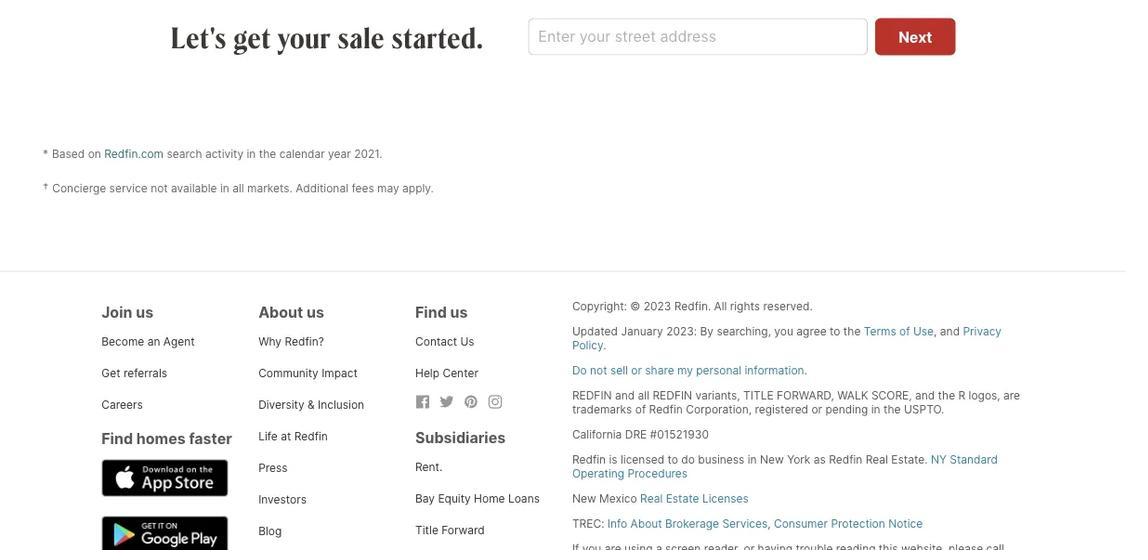 Task type: describe. For each thing, give the bounding box(es) containing it.
use
[[914, 325, 934, 339]]

download the redfin app from the google play store image
[[102, 517, 228, 550]]

contact
[[415, 335, 457, 348]]

1 redfin from the left
[[572, 389, 612, 403]]

us for join us
[[136, 304, 153, 322]]

trec: info about brokerage services , consumer protection notice
[[572, 517, 923, 531]]

available
[[171, 182, 217, 195]]

faster
[[189, 430, 232, 448]]

us for find us
[[450, 304, 468, 322]]

home
[[474, 492, 505, 505]]

the down the score,
[[884, 403, 901, 417]]

licensed
[[621, 453, 665, 467]]

privacy policy
[[572, 325, 1002, 352]]

updated january 2023: by searching, you agree to the terms of use , and
[[572, 325, 963, 339]]

apply.
[[403, 182, 434, 195]]

community impact
[[258, 366, 358, 380]]

reserved.
[[763, 300, 813, 313]]

join
[[102, 304, 132, 322]]

activity
[[205, 148, 244, 161]]

ny standard operating procedures
[[572, 453, 998, 481]]

my
[[678, 364, 693, 378]]

redfin.
[[674, 300, 711, 313]]

notice
[[889, 517, 923, 531]]

1 vertical spatial real
[[640, 492, 663, 506]]

searching,
[[717, 325, 771, 339]]

search
[[167, 148, 202, 161]]

why redfin? button
[[258, 335, 324, 348]]

terms of use link
[[864, 325, 934, 339]]

redfin right as
[[829, 453, 863, 467]]

california dre #01521930
[[572, 428, 709, 442]]

real estate licenses link
[[640, 492, 749, 506]]

in inside redfin and all redfin variants, title forward, walk score, and the r logos, are trademarks of redfin corporation, registered or pending in the uspto.
[[872, 403, 881, 417]]

0 vertical spatial ,
[[934, 325, 937, 339]]

2 redfin from the left
[[653, 389, 693, 403]]

procedures
[[628, 467, 688, 481]]

2023
[[644, 300, 671, 313]]

based
[[52, 148, 85, 161]]

logos,
[[969, 389, 1001, 403]]

title forward
[[415, 523, 485, 537]]

uspto.
[[904, 403, 945, 417]]

registered
[[755, 403, 809, 417]]

in right available at the left of the page
[[220, 182, 229, 195]]

title
[[744, 389, 774, 403]]

protection
[[831, 517, 886, 531]]

homes
[[136, 430, 186, 448]]

1 vertical spatial not
[[590, 364, 607, 378]]

sale
[[338, 18, 385, 56]]

redfin inside redfin and all redfin variants, title forward, walk score, and the r logos, are trademarks of redfin corporation, registered or pending in the uspto.
[[649, 403, 683, 417]]

are
[[1004, 389, 1021, 403]]

2023:
[[667, 325, 697, 339]]

forward
[[442, 523, 485, 537]]

policy
[[572, 339, 603, 352]]

variants,
[[696, 389, 740, 403]]

life
[[258, 430, 278, 443]]

Enter your street address search field
[[528, 18, 868, 56]]

†
[[43, 182, 49, 195]]

1 horizontal spatial and
[[915, 389, 935, 403]]

info
[[608, 517, 628, 531]]

1 horizontal spatial about
[[631, 517, 662, 531]]

of inside redfin and all redfin variants, title forward, walk score, and the r logos, are trademarks of redfin corporation, registered or pending in the uspto.
[[635, 403, 646, 417]]

0 horizontal spatial and
[[615, 389, 635, 403]]

0 vertical spatial .
[[603, 339, 607, 352]]

r
[[959, 389, 966, 403]]

redfin twitter image
[[440, 395, 454, 410]]

redfin?
[[285, 335, 324, 348]]

1 horizontal spatial .
[[805, 364, 808, 378]]

0 horizontal spatial new
[[572, 492, 596, 506]]

find for find homes faster
[[102, 430, 133, 448]]

licenses
[[703, 492, 749, 506]]

by
[[700, 325, 714, 339]]

community
[[258, 366, 319, 380]]

2 horizontal spatial and
[[940, 325, 960, 339]]

0 horizontal spatial about
[[258, 304, 303, 322]]

equity
[[438, 492, 471, 505]]

find us
[[415, 304, 468, 322]]

1 horizontal spatial real
[[866, 453, 888, 467]]

find homes faster
[[102, 430, 232, 448]]

redfin pinterest image
[[464, 395, 479, 410]]

personal
[[696, 364, 742, 378]]

get referrals button
[[102, 366, 167, 380]]

all
[[714, 300, 727, 313]]

do not sell or share my personal information link
[[572, 364, 805, 378]]

fees
[[352, 182, 374, 195]]

ny
[[931, 453, 947, 467]]

york
[[787, 453, 811, 467]]

1 horizontal spatial new
[[760, 453, 784, 467]]

consumer
[[774, 517, 828, 531]]

diversity
[[258, 398, 305, 411]]

center
[[443, 366, 479, 380]]

press button
[[258, 461, 288, 475]]

find for find us
[[415, 304, 447, 322]]

bay
[[415, 492, 435, 505]]

rent. button
[[415, 460, 443, 474]]

estate
[[666, 492, 699, 506]]

you
[[775, 325, 794, 339]]

0 vertical spatial all
[[233, 182, 244, 195]]

become an agent button
[[102, 335, 195, 348]]



Task type: vqa. For each thing, say whether or not it's contained in the screenshot.
Floor Plans
no



Task type: locate. For each thing, give the bounding box(es) containing it.
redfin right at
[[294, 430, 328, 443]]

redfin instagram image
[[488, 395, 503, 410]]

calendar
[[279, 148, 325, 161]]

0 horizontal spatial to
[[668, 453, 678, 467]]

1 horizontal spatial all
[[638, 389, 650, 403]]

get
[[102, 366, 120, 380]]

0 horizontal spatial find
[[102, 430, 133, 448]]

us
[[136, 304, 153, 322], [307, 304, 324, 322], [450, 304, 468, 322]]

of
[[900, 325, 910, 339], [635, 403, 646, 417]]

become
[[102, 335, 144, 348]]

1 vertical spatial ,
[[768, 517, 771, 531]]

mexico
[[599, 492, 637, 506]]

let's get your sale started.
[[171, 18, 484, 56]]

standard
[[950, 453, 998, 467]]

2 us from the left
[[307, 304, 324, 322]]

0 vertical spatial new
[[760, 453, 784, 467]]

us for about us
[[307, 304, 324, 322]]

redfin up trademarks on the bottom of page
[[572, 389, 612, 403]]

0 vertical spatial find
[[415, 304, 447, 322]]

info about brokerage services link
[[608, 517, 768, 531]]

or right sell
[[631, 364, 642, 378]]

ny standard operating procedures link
[[572, 453, 998, 481]]

the left r
[[938, 389, 956, 403]]

investors button
[[258, 493, 307, 506]]

pending
[[826, 403, 868, 417]]

to right 'agree'
[[830, 325, 841, 339]]

redfin up #01521930 in the right bottom of the page
[[649, 403, 683, 417]]

download the redfin app on the apple app store image
[[102, 460, 228, 497]]

help center
[[415, 366, 479, 380]]

redfin up operating
[[572, 453, 606, 467]]

title
[[415, 523, 439, 537]]

the up markets.
[[259, 148, 276, 161]]

the left terms
[[844, 325, 861, 339]]

agent
[[163, 335, 195, 348]]

walk
[[838, 389, 869, 403]]

1 us from the left
[[136, 304, 153, 322]]

operating
[[572, 467, 625, 481]]

*
[[43, 148, 48, 161]]

subsidiaries
[[415, 429, 506, 447]]

help
[[415, 366, 440, 380]]

0 vertical spatial to
[[830, 325, 841, 339]]

find up contact
[[415, 304, 447, 322]]

diversity & inclusion
[[258, 398, 364, 411]]

why redfin?
[[258, 335, 324, 348]]

impact
[[322, 366, 358, 380]]

about down new mexico real estate licenses
[[631, 517, 662, 531]]

careers button
[[102, 398, 143, 411]]

blog
[[258, 524, 282, 538]]

. down the updated
[[603, 339, 607, 352]]

rent.
[[415, 460, 443, 474]]

title forward button
[[415, 523, 485, 537]]

estate.
[[892, 453, 928, 467]]

0 vertical spatial of
[[900, 325, 910, 339]]

all left markets.
[[233, 182, 244, 195]]

1 horizontal spatial to
[[830, 325, 841, 339]]

new left york
[[760, 453, 784, 467]]

updated
[[572, 325, 618, 339]]

us up redfin?
[[307, 304, 324, 322]]

to
[[830, 325, 841, 339], [668, 453, 678, 467]]

all down share
[[638, 389, 650, 403]]

0 horizontal spatial of
[[635, 403, 646, 417]]

, left consumer
[[768, 517, 771, 531]]

sell
[[611, 364, 628, 378]]

0 horizontal spatial .
[[603, 339, 607, 352]]

not right service
[[151, 182, 168, 195]]

inclusion
[[318, 398, 364, 411]]

0 horizontal spatial ,
[[768, 517, 771, 531]]

press
[[258, 461, 288, 475]]

0 vertical spatial real
[[866, 453, 888, 467]]

and up uspto.
[[915, 389, 935, 403]]

1 horizontal spatial us
[[307, 304, 324, 322]]

0 horizontal spatial redfin
[[572, 389, 612, 403]]

corporation,
[[686, 403, 752, 417]]

as
[[814, 453, 826, 467]]

2 horizontal spatial us
[[450, 304, 468, 322]]

copyright:
[[572, 300, 627, 313]]

1 horizontal spatial redfin
[[653, 389, 693, 403]]

score,
[[872, 389, 912, 403]]

bay equity home loans
[[415, 492, 540, 505]]

2021.
[[354, 148, 382, 161]]

life at redfin button
[[258, 430, 328, 443]]

trademarks
[[572, 403, 632, 417]]

contact us button
[[415, 335, 475, 348]]

1 vertical spatial or
[[812, 403, 823, 417]]

0 horizontal spatial all
[[233, 182, 244, 195]]

or inside redfin and all redfin variants, title forward, walk score, and the r logos, are trademarks of redfin corporation, registered or pending in the uspto.
[[812, 403, 823, 417]]

new up trec:
[[572, 492, 596, 506]]

3 us from the left
[[450, 304, 468, 322]]

redfin facebook image
[[415, 395, 430, 410]]

#01521930
[[650, 428, 709, 442]]

0 vertical spatial or
[[631, 364, 642, 378]]

redfin.com link
[[104, 148, 164, 161]]

1 vertical spatial find
[[102, 430, 133, 448]]

, left privacy
[[934, 325, 937, 339]]

help center button
[[415, 366, 479, 380]]

and down sell
[[615, 389, 635, 403]]

0 horizontal spatial real
[[640, 492, 663, 506]]

why
[[258, 335, 282, 348]]

1 vertical spatial new
[[572, 492, 596, 506]]

investors
[[258, 493, 307, 506]]

dre
[[625, 428, 647, 442]]

1 horizontal spatial find
[[415, 304, 447, 322]]

all
[[233, 182, 244, 195], [638, 389, 650, 403]]

get referrals
[[102, 366, 167, 380]]

1 vertical spatial about
[[631, 517, 662, 531]]

do not sell or share my personal information .
[[572, 364, 808, 378]]

find down "careers" button
[[102, 430, 133, 448]]

in
[[247, 148, 256, 161], [220, 182, 229, 195], [872, 403, 881, 417], [748, 453, 757, 467]]

about up why redfin?
[[258, 304, 303, 322]]

on
[[88, 148, 101, 161]]

1 horizontal spatial not
[[590, 364, 607, 378]]

join us
[[102, 304, 153, 322]]

loans
[[508, 492, 540, 505]]

1 vertical spatial to
[[668, 453, 678, 467]]

the
[[259, 148, 276, 161], [844, 325, 861, 339], [938, 389, 956, 403], [884, 403, 901, 417]]

1 horizontal spatial ,
[[934, 325, 937, 339]]

. up the forward,
[[805, 364, 808, 378]]

business
[[698, 453, 745, 467]]

* based on redfin.com search activity in the calendar year 2021.
[[43, 148, 382, 161]]

1 horizontal spatial or
[[812, 403, 823, 417]]

not right do
[[590, 364, 607, 378]]

brokerage
[[666, 517, 719, 531]]

share
[[645, 364, 674, 378]]

your
[[278, 18, 331, 56]]

0 horizontal spatial or
[[631, 364, 642, 378]]

of up california dre #01521930 on the bottom right of page
[[635, 403, 646, 417]]

get
[[233, 18, 271, 56]]

additional
[[296, 182, 349, 195]]

agree
[[797, 325, 827, 339]]

in down the score,
[[872, 403, 881, 417]]

and right use
[[940, 325, 960, 339]]

of left use
[[900, 325, 910, 339]]

1 vertical spatial all
[[638, 389, 650, 403]]

service
[[109, 182, 148, 195]]

0 vertical spatial about
[[258, 304, 303, 322]]

community impact button
[[258, 366, 358, 380]]

all inside redfin and all redfin variants, title forward, walk score, and the r logos, are trademarks of redfin corporation, registered or pending in the uspto.
[[638, 389, 650, 403]]

let's
[[171, 18, 227, 56]]

concierge
[[52, 182, 106, 195]]

redfin and all redfin variants, title forward, walk score, and the r logos, are trademarks of redfin corporation, registered or pending in the uspto.
[[572, 389, 1021, 417]]

new
[[760, 453, 784, 467], [572, 492, 596, 506]]

or
[[631, 364, 642, 378], [812, 403, 823, 417]]

us right join
[[136, 304, 153, 322]]

january
[[621, 325, 663, 339]]

may
[[377, 182, 399, 195]]

redfin
[[572, 389, 612, 403], [653, 389, 693, 403]]

1 vertical spatial .
[[805, 364, 808, 378]]

0 horizontal spatial not
[[151, 182, 168, 195]]

0 horizontal spatial us
[[136, 304, 153, 322]]

real down procedures
[[640, 492, 663, 506]]

real left estate.
[[866, 453, 888, 467]]

rights
[[730, 300, 760, 313]]

or down the forward,
[[812, 403, 823, 417]]

in right the business
[[748, 453, 757, 467]]

redfin down my
[[653, 389, 693, 403]]

to left do
[[668, 453, 678, 467]]

1 horizontal spatial of
[[900, 325, 910, 339]]

us up the us
[[450, 304, 468, 322]]

started.
[[392, 18, 484, 56]]

1 vertical spatial of
[[635, 403, 646, 417]]

0 vertical spatial not
[[151, 182, 168, 195]]

year
[[328, 148, 351, 161]]

in right activity
[[247, 148, 256, 161]]



